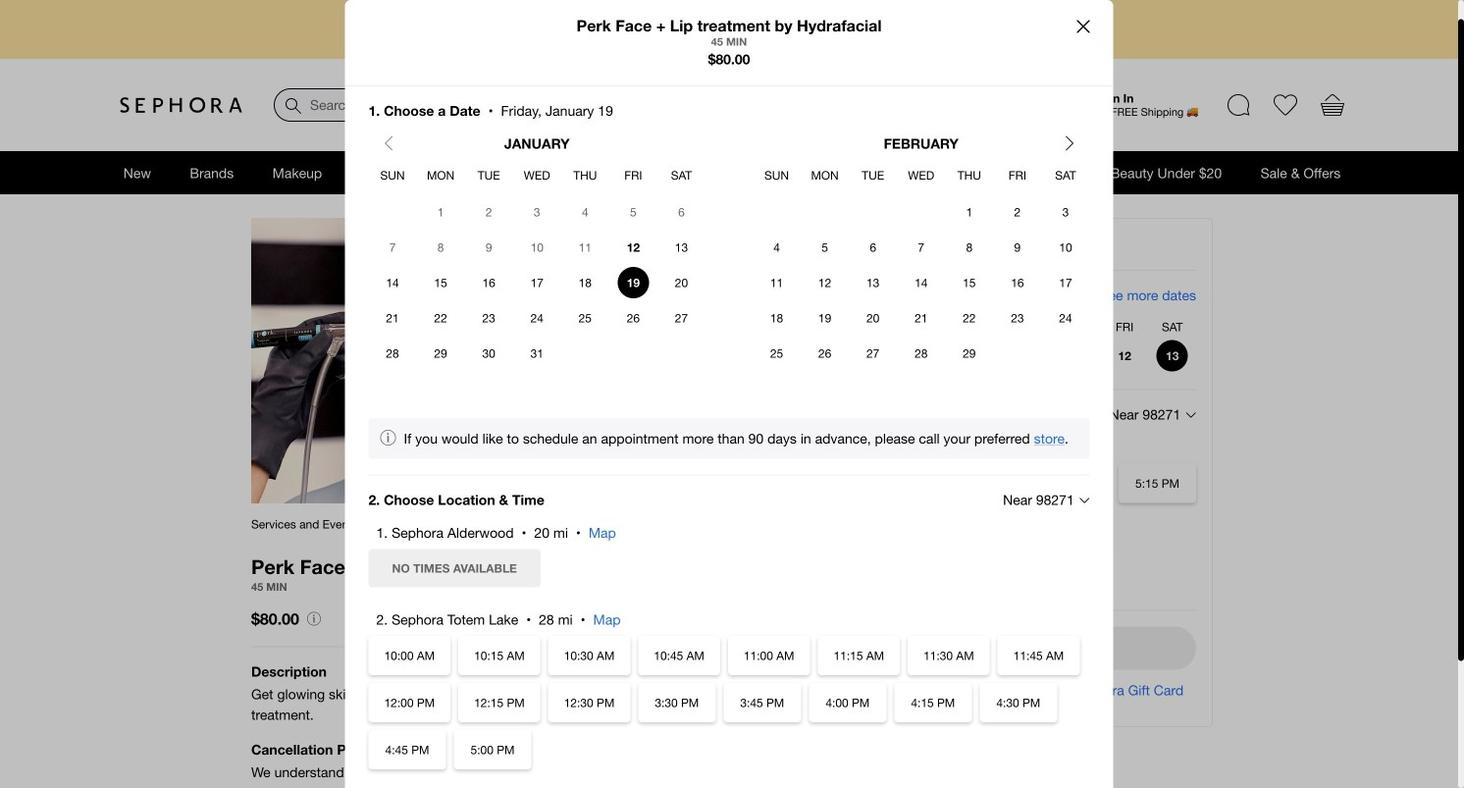 Task type: locate. For each thing, give the bounding box(es) containing it.
sun jan 07 2024 cell
[[377, 231, 408, 263]]

row
[[369, 168, 706, 182], [753, 168, 1090, 182], [369, 194, 706, 230], [753, 194, 1090, 230], [369, 230, 706, 265], [753, 230, 1090, 265], [369, 265, 706, 300], [753, 265, 1090, 300], [369, 300, 706, 336], [753, 300, 1090, 336], [863, 320, 1197, 334], [369, 336, 706, 371], [753, 336, 1090, 371], [863, 338, 1197, 374]]

sunday column header for the wednesday column header associated with thursday column header associated with saturday column header for the middle tuesday "column header" "heading"
[[753, 168, 801, 182]]

thursday column header for saturday column header for leftmost tuesday "column header"
[[561, 168, 610, 182]]

0 horizontal spatial monday column header
[[417, 168, 465, 182]]

1 horizontal spatial heading
[[753, 120, 1090, 167]]

0 horizontal spatial sunday column header
[[369, 168, 417, 182]]

0 horizontal spatial wednesday column header
[[513, 168, 561, 182]]

saturday column header up 'sat jan 06 2024' cell
[[658, 168, 706, 182]]

0 horizontal spatial thursday column header
[[561, 168, 610, 182]]

2 horizontal spatial saturday column header
[[1149, 320, 1197, 334]]

heading
[[369, 120, 706, 167], [753, 120, 1090, 167]]

thu jan 11 2024 cell
[[570, 231, 601, 263]]

1 vertical spatial available times list box
[[353, 632, 1106, 773]]

perk face + lip treatment by hydrafacial image
[[251, 218, 823, 504]]

2 horizontal spatial monday column header
[[911, 320, 958, 334]]

1 horizontal spatial monday column header
[[801, 168, 849, 182]]

2 horizontal spatial thursday column header
[[1054, 320, 1102, 334]]

None search field
[[274, 88, 671, 122]]

0 horizontal spatial heading
[[369, 120, 706, 167]]

monday column header for the middle tuesday "column header"
[[801, 168, 849, 182]]

heading for the wednesday column header associated with thursday column header associated with saturday column header for the middle tuesday "column header"
[[753, 120, 1090, 167]]

1 horizontal spatial saturday column header
[[1042, 168, 1090, 182]]

wednesday column header for thursday column header for saturday column header for leftmost tuesday "column header"
[[513, 168, 561, 182]]

2 horizontal spatial wednesday column header
[[1006, 320, 1054, 334]]

0 horizontal spatial saturday column header
[[658, 168, 706, 182]]

0 horizontal spatial friday column header
[[610, 168, 658, 182]]

1 horizontal spatial wednesday column header
[[898, 168, 946, 182]]

monday column header for tuesday "column header" to the right
[[911, 320, 958, 334]]

thursday column header
[[561, 168, 610, 182], [946, 168, 994, 182], [1054, 320, 1102, 334]]

2 heading from the left
[[753, 120, 1090, 167]]

1 horizontal spatial row group
[[753, 194, 1090, 371]]

dialog
[[345, 0, 1114, 788]]

previous image
[[384, 135, 393, 151]]

friday column header
[[610, 168, 658, 182], [994, 168, 1042, 182], [1102, 320, 1149, 334]]

thu jan 04 2024 cell
[[570, 196, 601, 228]]

2 horizontal spatial sunday column header
[[863, 320, 911, 334]]

saturday column header
[[658, 168, 706, 182], [1042, 168, 1090, 182], [1149, 320, 1197, 334]]

2 horizontal spatial friday column header
[[1102, 320, 1149, 334]]

sunday column header
[[369, 168, 417, 182], [753, 168, 801, 182], [863, 320, 911, 334]]

heading for the wednesday column header related to thursday column header for saturday column header for leftmost tuesday "column header"
[[369, 120, 706, 167]]

2 horizontal spatial tuesday column header
[[958, 320, 1006, 334]]

1 heading from the left
[[369, 120, 706, 167]]

1 horizontal spatial sunday column header
[[753, 168, 801, 182]]

sephora homepage image
[[120, 97, 243, 113]]

sunday column header for "heading" corresponding to the wednesday column header related to thursday column header for saturday column header for leftmost tuesday "column header"
[[369, 168, 417, 182]]

mon jan 01 2024 cell
[[425, 196, 457, 228]]

tuesday column header
[[465, 168, 513, 182], [849, 168, 898, 182], [958, 320, 1006, 334]]

saturday column header for the middle tuesday "column header"
[[1042, 168, 1090, 182]]

saturday column header up sat jan 13 2024 cell
[[1149, 320, 1197, 334]]

row group
[[369, 194, 706, 371], [753, 194, 1090, 371]]

1 horizontal spatial friday column header
[[994, 168, 1042, 182]]

0 horizontal spatial row group
[[369, 194, 706, 371]]

wed jan 10 2024 cell
[[522, 231, 553, 263]]

fri jan 05 2024 cell
[[618, 196, 649, 228]]

monday column header
[[417, 168, 465, 182], [801, 168, 849, 182], [911, 320, 958, 334]]

available times list box
[[847, 460, 1213, 554], [353, 632, 1106, 773]]

wed jan 03 2024 cell
[[522, 196, 553, 228]]

0 vertical spatial available times list box
[[847, 460, 1213, 554]]

saturday column header down next image
[[1042, 168, 1090, 182]]

1 horizontal spatial thursday column header
[[946, 168, 994, 182]]

wednesday column header for saturday column header related to tuesday "column header" to the right's thursday column header
[[1006, 320, 1054, 334]]

wednesday column header
[[513, 168, 561, 182], [898, 168, 946, 182], [1006, 320, 1054, 334]]

monday column header for leftmost tuesday "column header"
[[417, 168, 465, 182]]



Task type: describe. For each thing, give the bounding box(es) containing it.
1 row group from the left
[[369, 194, 706, 371]]

sat jan 06 2024 cell
[[666, 196, 698, 228]]

tue jan 02 2024 cell
[[473, 196, 505, 228]]

saturday column header for tuesday "column header" to the right
[[1149, 320, 1197, 334]]

sat jan 13 2024 cell
[[1149, 338, 1197, 374]]

fri jan 12 2024 cell
[[1102, 338, 1149, 374]]

fri jan 19 2024 cell
[[610, 265, 658, 300]]

thursday column header for saturday column header related to tuesday "column header" to the right
[[1054, 320, 1102, 334]]

friday column header for saturday column header for the middle tuesday "column header"
[[994, 168, 1042, 182]]

wednesday column header for thursday column header associated with saturday column header for the middle tuesday "column header"
[[898, 168, 946, 182]]

mon jan 08 2024 cell
[[425, 231, 457, 263]]

1 horizontal spatial tuesday column header
[[849, 168, 898, 182]]

2 row group from the left
[[753, 194, 1090, 371]]

no times available for sephora alderwood list box
[[353, 545, 1106, 591]]

friday column header for saturday column header for leftmost tuesday "column header"
[[610, 168, 658, 182]]

tue jan 09 2024 cell
[[473, 231, 505, 263]]

next image
[[1066, 135, 1075, 151]]

0 horizontal spatial tuesday column header
[[465, 168, 513, 182]]

thursday column header for saturday column header for the middle tuesday "column header"
[[946, 168, 994, 182]]

friday column header for saturday column header related to tuesday "column header" to the right
[[1102, 320, 1149, 334]]

continue shopping image
[[1078, 20, 1090, 33]]

saturday column header for leftmost tuesday "column header"
[[658, 168, 706, 182]]



Task type: vqa. For each thing, say whether or not it's contained in the screenshot.
bottom Available Times list box
yes



